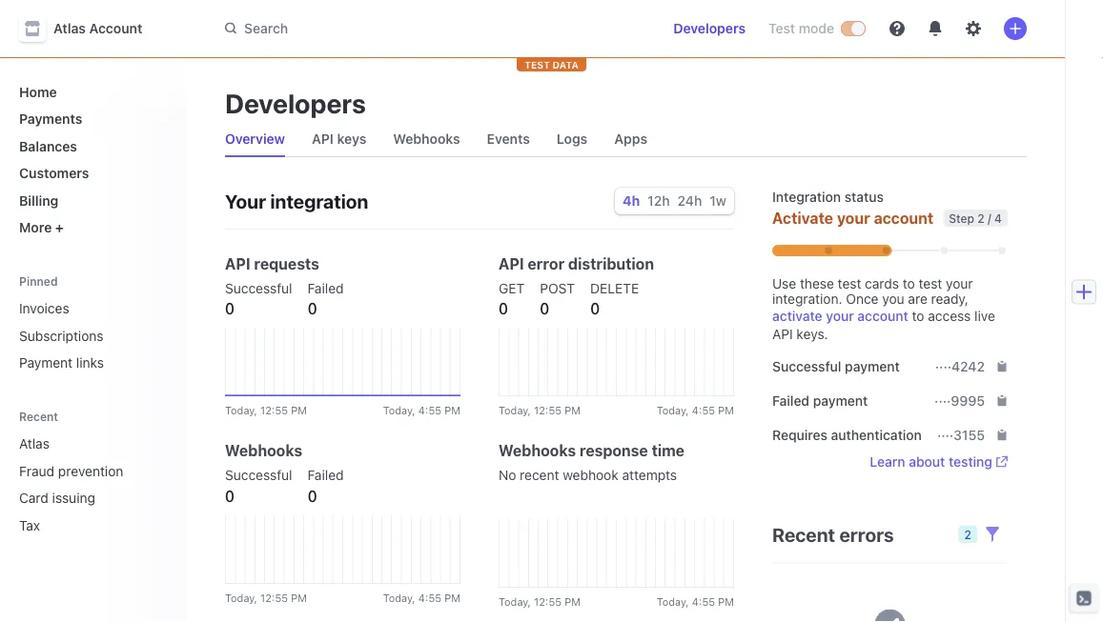 Task type: vqa. For each thing, say whether or not it's contained in the screenshot.
to to the bottom
yes



Task type: locate. For each thing, give the bounding box(es) containing it.
payment for successful payment
[[845, 358, 900, 374]]

webhooks for webhooks link
[[393, 131, 460, 147]]

0 button down post
[[540, 297, 549, 320]]

cards
[[865, 276, 899, 291]]

1 vertical spatial successful 0
[[225, 468, 292, 506]]

links
[[76, 355, 104, 371]]

customers link
[[11, 158, 172, 189]]

keys
[[337, 131, 366, 147]]

0 vertical spatial atlas
[[53, 20, 86, 36]]

0 inside get 0
[[499, 300, 508, 318]]

core navigation links element
[[11, 76, 172, 243]]

4 0 button from the left
[[540, 297, 549, 320]]

test
[[838, 276, 861, 291], [919, 276, 942, 291]]

0 inside post 0
[[540, 300, 549, 318]]

integration status
[[772, 189, 884, 205]]

account down status
[[874, 209, 934, 227]]

webhooks response time
[[499, 442, 685, 460]]

today, 4:55 pm for api requests
[[383, 404, 460, 417]]

tab list
[[217, 122, 1027, 157]]

api left requests
[[225, 255, 250, 273]]

1 0 button from the left
[[225, 297, 235, 320]]

2 successful 0 from the top
[[225, 468, 292, 506]]

1 horizontal spatial test
[[919, 276, 942, 291]]

failed payment
[[772, 393, 868, 409]]

4:55 for api requests
[[418, 404, 442, 417]]

1 vertical spatial developers
[[225, 87, 366, 119]]

0 vertical spatial to
[[903, 276, 915, 291]]

2 down 'testing'
[[964, 528, 971, 542]]

step
[[949, 212, 974, 225]]

payment down the successful payment
[[813, 393, 868, 409]]

account inside use these test cards to test your integration. once you are ready, activate your account
[[857, 308, 908, 324]]

these
[[800, 276, 834, 291]]

webhooks
[[393, 131, 460, 147], [225, 442, 302, 460], [499, 442, 576, 460]]

you
[[882, 291, 904, 307]]

today, 12:55 pm for webhooks
[[225, 592, 307, 604]]

····4242 button
[[935, 357, 1008, 376]]

atlas inside the recent element
[[19, 436, 50, 452]]

ready,
[[931, 291, 968, 307]]

0 vertical spatial successful 0
[[225, 281, 292, 318]]

figure
[[225, 328, 460, 397], [225, 328, 460, 397]]

recent left errors on the bottom
[[772, 524, 835, 546]]

2 vertical spatial successful
[[225, 468, 292, 483]]

more +
[[19, 220, 64, 235]]

activate your account link
[[772, 308, 908, 324]]

today, 4:55 pm for api error distribution
[[657, 404, 734, 417]]

apps
[[614, 131, 647, 147]]

recent for recent
[[19, 410, 58, 424]]

api left keys
[[312, 131, 334, 147]]

5 0 button from the left
[[590, 297, 600, 320]]

invoices
[[19, 301, 69, 317]]

0 horizontal spatial test
[[838, 276, 861, 291]]

0 vertical spatial failed
[[308, 281, 344, 296]]

0 for 0 button for failed 0
[[308, 300, 317, 318]]

developers left test
[[673, 20, 746, 36]]

to
[[903, 276, 915, 291], [912, 308, 924, 324]]

account
[[874, 209, 934, 227], [857, 308, 908, 324]]

recent navigation links element
[[0, 401, 187, 541]]

recent up atlas link
[[19, 410, 58, 424]]

post
[[540, 281, 575, 296]]

atlas up fraud
[[19, 436, 50, 452]]

issuing
[[52, 490, 95, 506]]

card issuing link
[[11, 483, 145, 514]]

api up the get
[[499, 255, 524, 273]]

overview
[[225, 131, 285, 147]]

0 horizontal spatial developers
[[225, 87, 366, 119]]

1 vertical spatial to
[[912, 308, 924, 324]]

0 button for successful 0
[[225, 297, 235, 320]]

subscriptions link
[[11, 320, 172, 351]]

1w button
[[710, 193, 726, 209]]

2 test from the left
[[919, 276, 942, 291]]

payment
[[845, 358, 900, 374], [813, 393, 868, 409]]

test
[[768, 20, 795, 36]]

payments
[[19, 111, 82, 127]]

0 vertical spatial account
[[874, 209, 934, 227]]

account down 'you'
[[857, 308, 908, 324]]

atlas link
[[11, 429, 145, 460]]

notifications image
[[928, 21, 943, 36]]

2
[[978, 212, 985, 225], [964, 528, 971, 542]]

failed 0
[[308, 281, 344, 318], [308, 468, 344, 506]]

card issuing
[[19, 490, 95, 506]]

search
[[244, 20, 288, 36]]

0 vertical spatial 2
[[978, 212, 985, 225]]

atlas
[[53, 20, 86, 36], [19, 436, 50, 452]]

failed
[[308, 281, 344, 296], [772, 393, 809, 409], [308, 468, 344, 483]]

0 button for failed 0
[[308, 297, 317, 320]]

atlas inside button
[[53, 20, 86, 36]]

atlas account
[[53, 20, 142, 36]]

attempts
[[622, 468, 677, 483]]

0 button for post 0
[[540, 297, 549, 320]]

0 vertical spatial payment
[[845, 358, 900, 374]]

2 0 button from the left
[[308, 297, 317, 320]]

0 button down the get
[[499, 297, 508, 320]]

0 button down delete
[[590, 297, 600, 320]]

1 vertical spatial recent
[[772, 524, 835, 546]]

today, 4:55 pm
[[383, 404, 460, 417], [657, 404, 734, 417], [383, 592, 460, 604], [657, 596, 734, 608]]

2 vertical spatial failed
[[308, 468, 344, 483]]

activate
[[772, 308, 822, 324]]

api
[[312, 131, 334, 147], [225, 255, 250, 273], [499, 255, 524, 273], [772, 326, 793, 342]]

today, 4:55 pm for webhooks response time
[[657, 596, 734, 608]]

developers
[[673, 20, 746, 36], [225, 87, 366, 119]]

0 vertical spatial recent
[[19, 410, 58, 424]]

/
[[988, 212, 991, 225]]

today, 12:55 pm for api requests
[[225, 404, 307, 417]]

0 for 0 button associated with successful 0
[[225, 300, 235, 318]]

api inside to access live api keys.
[[772, 326, 793, 342]]

0 inside the delete 0
[[590, 300, 600, 318]]

0 button down api requests
[[225, 297, 235, 320]]

mode
[[799, 20, 834, 36]]

4:55 for webhooks
[[418, 592, 442, 604]]

payment down to access live api keys.
[[845, 358, 900, 374]]

1 horizontal spatial atlas
[[53, 20, 86, 36]]

2 left / at right top
[[978, 212, 985, 225]]

your up access
[[946, 276, 973, 291]]

learn
[[870, 454, 905, 470]]

developers up overview
[[225, 87, 366, 119]]

0 vertical spatial successful
[[225, 281, 292, 296]]

atlas left account
[[53, 20, 86, 36]]

4h button
[[623, 193, 640, 209]]

integration
[[270, 190, 368, 212]]

test left the "cards"
[[838, 276, 861, 291]]

····9995 button
[[934, 391, 1008, 410]]

to right the "cards"
[[903, 276, 915, 291]]

24h
[[677, 193, 702, 209]]

Search search field
[[214, 11, 643, 46]]

test up access
[[919, 276, 942, 291]]

to down 'are'
[[912, 308, 924, 324]]

1 horizontal spatial webhooks
[[393, 131, 460, 147]]

4:55 for webhooks response time
[[692, 596, 715, 608]]

0 button down requests
[[308, 297, 317, 320]]

4h 12h 24h 1w
[[623, 193, 726, 209]]

use
[[772, 276, 796, 291]]

home link
[[11, 76, 172, 107]]

access
[[928, 308, 971, 324]]

tab list containing overview
[[217, 122, 1027, 157]]

billing
[[19, 193, 58, 208]]

0 horizontal spatial atlas
[[19, 436, 50, 452]]

0 vertical spatial failed 0
[[308, 281, 344, 318]]

your down status
[[837, 209, 870, 227]]

12h
[[648, 193, 670, 209]]

atlas for atlas account
[[53, 20, 86, 36]]

1 horizontal spatial recent
[[772, 524, 835, 546]]

today, 12:55 pm
[[225, 404, 307, 417], [499, 404, 581, 417], [225, 592, 307, 604], [499, 596, 581, 608]]

payment links
[[19, 355, 104, 371]]

0 vertical spatial developers
[[673, 20, 746, 36]]

1 vertical spatial payment
[[813, 393, 868, 409]]

invoices link
[[11, 293, 172, 324]]

api down the activate
[[772, 326, 793, 342]]

12:55 for api requests
[[260, 404, 288, 417]]

developers link
[[666, 13, 753, 44]]

0 button
[[225, 297, 235, 320], [308, 297, 317, 320], [499, 297, 508, 320], [540, 297, 549, 320], [590, 297, 600, 320]]

today, 12:55 pm for webhooks response time
[[499, 596, 581, 608]]

1 horizontal spatial 2
[[978, 212, 985, 225]]

1 vertical spatial atlas
[[19, 436, 50, 452]]

0 horizontal spatial recent
[[19, 410, 58, 424]]

1 vertical spatial 2
[[964, 528, 971, 542]]

1 vertical spatial account
[[857, 308, 908, 324]]

3 0 button from the left
[[499, 297, 508, 320]]

2 horizontal spatial webhooks
[[499, 442, 576, 460]]

your down the once
[[826, 308, 854, 324]]

test
[[524, 59, 550, 70]]

1 vertical spatial failed 0
[[308, 468, 344, 506]]

are
[[908, 291, 927, 307]]

recent for recent errors
[[772, 524, 835, 546]]

api for api requests
[[225, 255, 250, 273]]

apps link
[[607, 126, 655, 153]]

requires
[[772, 427, 828, 443]]

data
[[552, 59, 579, 70]]

····9995
[[934, 393, 985, 409]]



Task type: describe. For each thing, give the bounding box(es) containing it.
response
[[579, 442, 648, 460]]

activate
[[772, 209, 833, 227]]

step 2 / 4
[[949, 212, 1002, 225]]

12:55 for api error distribution
[[534, 404, 562, 417]]

once
[[846, 291, 879, 307]]

requests
[[254, 255, 319, 273]]

test mode
[[768, 20, 834, 36]]

subscriptions
[[19, 328, 103, 344]]

to inside use these test cards to test your integration. once you are ready, activate your account
[[903, 276, 915, 291]]

error
[[528, 255, 565, 273]]

integration.
[[772, 291, 842, 307]]

api for api keys
[[312, 131, 334, 147]]

testing
[[949, 454, 992, 470]]

1 failed 0 from the top
[[308, 281, 344, 318]]

api requests
[[225, 255, 319, 273]]

1 vertical spatial successful
[[772, 358, 841, 374]]

errors
[[839, 524, 894, 546]]

fraud prevention
[[19, 463, 123, 479]]

billing link
[[11, 185, 172, 216]]

0 vertical spatial your
[[837, 209, 870, 227]]

0 for 0 button associated with post 0
[[540, 300, 549, 318]]

payment links link
[[11, 347, 172, 378]]

events link
[[479, 126, 538, 153]]

use these test cards to test your integration. once you are ready, activate your account
[[772, 276, 973, 324]]

time
[[652, 442, 685, 460]]

fraud
[[19, 463, 54, 479]]

authentication
[[831, 427, 922, 443]]

help image
[[889, 21, 905, 36]]

prevention
[[58, 463, 123, 479]]

tax
[[19, 518, 40, 533]]

activate your account
[[772, 209, 934, 227]]

logs
[[557, 131, 588, 147]]

4h
[[623, 193, 640, 209]]

Search text field
[[214, 11, 643, 46]]

pinned element
[[11, 293, 172, 378]]

keys.
[[796, 326, 828, 342]]

settings image
[[966, 21, 981, 36]]

balances
[[19, 138, 77, 154]]

distribution
[[568, 255, 654, 273]]

fraud prevention link
[[11, 456, 145, 487]]

webhooks for webhooks response time
[[499, 442, 576, 460]]

card
[[19, 490, 49, 506]]

api keys
[[312, 131, 366, 147]]

2 failed 0 from the top
[[308, 468, 344, 506]]

delete
[[590, 281, 639, 296]]

payment for failed payment
[[813, 393, 868, 409]]

+
[[55, 220, 64, 235]]

1 horizontal spatial developers
[[673, 20, 746, 36]]

events
[[487, 131, 530, 147]]

0 for 0 button associated with get 0
[[499, 300, 508, 318]]

atlas for atlas
[[19, 436, 50, 452]]

0 horizontal spatial webhooks
[[225, 442, 302, 460]]

your
[[225, 190, 266, 212]]

1 vertical spatial your
[[946, 276, 973, 291]]

12h button
[[648, 193, 670, 209]]

0 button for delete 0
[[590, 297, 600, 320]]

1 successful 0 from the top
[[225, 281, 292, 318]]

no
[[499, 468, 516, 483]]

api keys link
[[304, 126, 374, 153]]

12:55 for webhooks
[[260, 592, 288, 604]]

payment
[[19, 355, 73, 371]]

4
[[994, 212, 1002, 225]]

successful payment
[[772, 358, 900, 374]]

integration
[[772, 189, 841, 205]]

recent
[[520, 468, 559, 483]]

2 vertical spatial your
[[826, 308, 854, 324]]

0 for 0 button related to delete 0
[[590, 300, 600, 318]]

today, 12:55 pm for api error distribution
[[499, 404, 581, 417]]

1 test from the left
[[838, 276, 861, 291]]

home
[[19, 84, 57, 100]]

customers
[[19, 165, 89, 181]]

about
[[909, 454, 945, 470]]

balances link
[[11, 131, 172, 162]]

4:55 for api error distribution
[[692, 404, 715, 417]]

webhooks link
[[385, 126, 468, 153]]

account
[[89, 20, 142, 36]]

pinned navigation links element
[[11, 266, 175, 378]]

0 horizontal spatial 2
[[964, 528, 971, 542]]

recent element
[[0, 429, 187, 541]]

to inside to access live api keys.
[[912, 308, 924, 324]]

today, 4:55 pm for webhooks
[[383, 592, 460, 604]]

1 vertical spatial failed
[[772, 393, 809, 409]]

····4242
[[935, 358, 985, 374]]

····3155 button
[[937, 426, 1008, 445]]

to access live api keys.
[[772, 308, 995, 342]]

api error distribution
[[499, 255, 654, 273]]

24h button
[[677, 193, 702, 209]]

recent errors
[[772, 524, 894, 546]]

status
[[844, 189, 884, 205]]

payments link
[[11, 103, 172, 134]]

delete 0
[[590, 281, 639, 318]]

12:55 for webhooks response time
[[534, 596, 562, 608]]

····3155
[[937, 427, 985, 443]]

webhook
[[563, 468, 618, 483]]

pinned
[[19, 275, 58, 288]]

api for api error distribution
[[499, 255, 524, 273]]

learn about testing link
[[870, 452, 1008, 471]]

atlas account button
[[19, 15, 161, 42]]

post 0
[[540, 281, 575, 318]]

0 button for get 0
[[499, 297, 508, 320]]

overview link
[[217, 126, 293, 153]]



